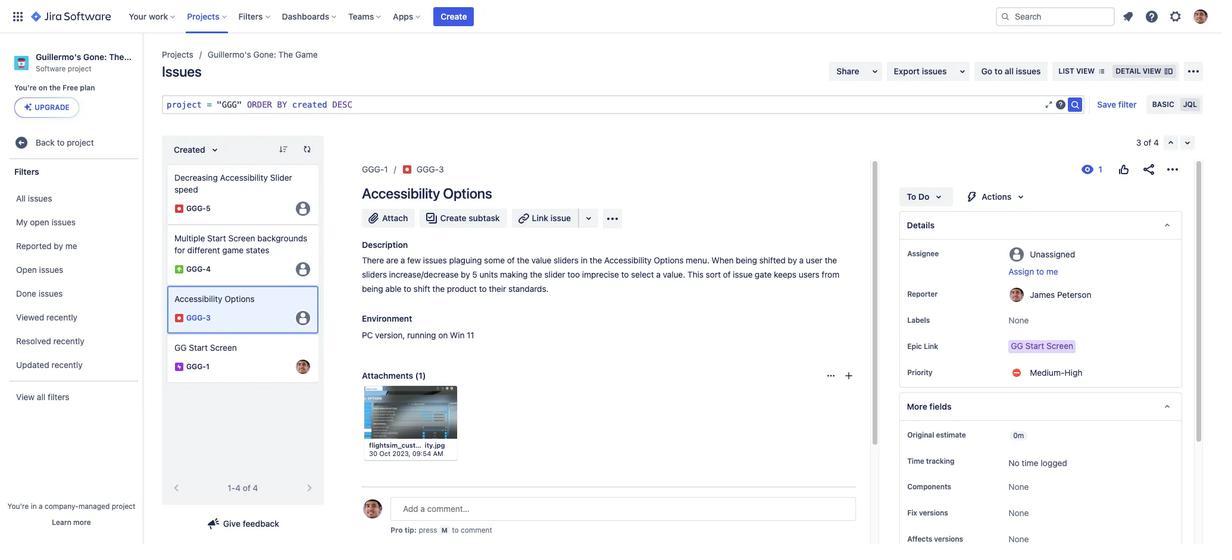 Task type: locate. For each thing, give the bounding box(es) containing it.
guillermo's inside guillermo's gone: the game software project
[[36, 52, 81, 62]]

all issues
[[16, 193, 52, 204]]

0 vertical spatial create
[[441, 11, 467, 21]]

0 horizontal spatial gg
[[174, 343, 187, 353]]

game inside guillermo's gone: the game link
[[295, 49, 318, 60]]

the for guillermo's gone: the game
[[278, 49, 293, 60]]

to inside 'link'
[[995, 66, 1003, 76]]

on up upgrade button
[[39, 83, 47, 92]]

1 vertical spatial 5
[[472, 270, 477, 280]]

0 vertical spatial accessibility options
[[362, 185, 492, 202]]

0 horizontal spatial ggg-1
[[186, 363, 209, 372]]

medium-
[[1030, 368, 1065, 378]]

all up my
[[16, 193, 26, 204]]

order
[[247, 100, 272, 110]]

gone: for guillermo's gone: the game
[[253, 49, 276, 60]]

0 horizontal spatial 1
[[206, 363, 209, 372]]

projects inside projects popup button
[[187, 11, 219, 21]]

0 vertical spatial recently
[[46, 313, 77, 323]]

done issues link
[[6, 282, 139, 306]]

list view
[[1059, 67, 1095, 76]]

2 horizontal spatial by
[[788, 255, 797, 266]]

being left able
[[362, 284, 383, 294]]

screen inside multiple start screen backgrounds for different game states
[[228, 233, 255, 243]]

too
[[567, 270, 580, 280]]

0 vertical spatial on
[[39, 83, 47, 92]]

bug image left ggg-5
[[174, 204, 184, 214]]

5 down decreasing
[[206, 204, 211, 213]]

epic
[[907, 342, 922, 351]]

view for detail view
[[1143, 67, 1162, 76]]

to right assign
[[1037, 267, 1044, 277]]

1 vertical spatial you're
[[7, 502, 29, 511]]

viewed recently
[[16, 313, 77, 323]]

recently down viewed recently 'link'
[[53, 336, 84, 346]]

0 horizontal spatial by
[[54, 241, 63, 251]]

speed
[[174, 185, 198, 195]]

updated recently
[[16, 360, 83, 370]]

start for 1
[[189, 343, 208, 353]]

3 up create subtask button
[[439, 164, 444, 174]]

the up imprecise
[[590, 255, 602, 266]]

accessibility inside decreasing accessibility slider speed
[[220, 173, 268, 183]]

5 left units
[[472, 270, 477, 280]]

ggg- right epic image
[[186, 363, 206, 372]]

1 vertical spatial accessibility options
[[174, 294, 255, 304]]

1 vertical spatial create
[[440, 213, 467, 223]]

affects versions pin to top. only you can see pinned fields. image
[[966, 535, 975, 545]]

ggg- down speed
[[186, 204, 206, 213]]

on
[[39, 83, 47, 92], [438, 330, 448, 341]]

give
[[223, 519, 241, 529]]

create subtask
[[440, 213, 500, 223]]

1 horizontal spatial the
[[278, 49, 293, 60]]

learn
[[52, 519, 71, 527]]

export issues
[[894, 66, 947, 76]]

menu bar containing all
[[390, 504, 554, 519]]

a right are
[[401, 255, 405, 266]]

none for james
[[1009, 316, 1029, 326]]

filters up guillermo's gone: the game
[[239, 11, 263, 21]]

accessibility up bug image
[[174, 294, 222, 304]]

bug element containing accessibility options
[[167, 286, 319, 335]]

the left free
[[49, 83, 61, 92]]

0 vertical spatial ggg-3
[[417, 164, 444, 174]]

gone: inside guillermo's gone: the game software project
[[83, 52, 107, 62]]

by down plaguing at the left of the page
[[461, 270, 470, 280]]

gg start screen up epic image
[[174, 343, 237, 353]]

there
[[362, 255, 384, 266]]

0 vertical spatial all
[[1005, 66, 1014, 76]]

0 vertical spatial issue
[[551, 213, 571, 223]]

0m
[[1013, 432, 1024, 441]]

game for guillermo's gone: the game software project
[[126, 52, 149, 62]]

guillermo's for guillermo's gone: the game
[[208, 49, 251, 60]]

project left =
[[167, 100, 202, 110]]

ggg-
[[362, 164, 384, 174], [417, 164, 439, 174], [186, 204, 206, 213], [186, 265, 206, 274], [186, 314, 206, 323], [186, 363, 206, 372]]

projects up the issues at left top
[[162, 49, 193, 60]]

fields
[[930, 402, 952, 412]]

james peterson
[[1030, 290, 1092, 300]]

ggg- for gg start screen
[[186, 363, 206, 372]]

attachments
[[362, 371, 413, 381]]

affects versions
[[907, 535, 963, 544]]

ggg- right improvement image
[[186, 265, 206, 274]]

4
[[1154, 138, 1159, 148], [206, 265, 211, 274], [235, 483, 241, 494], [253, 483, 258, 494]]

0 vertical spatial none
[[1009, 316, 1029, 326]]

1 horizontal spatial view
[[1143, 67, 1162, 76]]

view right list
[[1076, 67, 1095, 76]]

0 vertical spatial filters
[[239, 11, 263, 21]]

making
[[500, 270, 528, 280]]

ggg- inside ggg-1 link
[[362, 164, 384, 174]]

standards.
[[508, 284, 549, 294]]

banner containing your work
[[0, 0, 1222, 33]]

0 horizontal spatial link
[[532, 213, 548, 223]]

issues right export
[[922, 66, 947, 76]]

0 horizontal spatial 5
[[206, 204, 211, 213]]

medium-high
[[1030, 368, 1083, 378]]

1 left ggg-3 "link"
[[384, 164, 388, 174]]

my open issues
[[16, 217, 76, 227]]

ggg-1
[[362, 164, 388, 174], [186, 363, 209, 372]]

updated recently link
[[6, 354, 139, 378]]

a
[[401, 255, 405, 266], [799, 255, 804, 266], [656, 270, 661, 280], [39, 502, 43, 511]]

ggg- inside the improvement element
[[186, 265, 206, 274]]

2 horizontal spatial 3
[[1136, 138, 1142, 148]]

1 horizontal spatial ggg-3
[[417, 164, 444, 174]]

projects right work
[[187, 11, 219, 21]]

versions left "affects versions pin to top. only you can see pinned fields." icon
[[934, 535, 963, 544]]

running
[[407, 330, 436, 341]]

by up keeps
[[788, 255, 797, 266]]

accessibility inside description there are a few issues plaguing some of the value sliders in the accessibility options menu. when being shifted by a user the sliders increase/decrease by 5 units making the slider too imprecise to select a value. this sort of issue gate keeps users from being able to shift the product to their standards.
[[604, 255, 652, 266]]

create for create subtask
[[440, 213, 467, 223]]

0 horizontal spatial gone:
[[83, 52, 107, 62]]

2 vertical spatial options
[[225, 294, 255, 304]]

menu bar
[[390, 504, 554, 519]]

game left projects link
[[126, 52, 149, 62]]

view for list view
[[1076, 67, 1095, 76]]

bug image
[[402, 165, 412, 174], [174, 204, 184, 214]]

all right view
[[37, 392, 45, 402]]

time tracking pin to top. only you can see pinned fields. image
[[957, 457, 967, 467]]

increase/decrease
[[389, 270, 459, 280]]

0 vertical spatial being
[[736, 255, 757, 266]]

gone: down filters popup button
[[253, 49, 276, 60]]

issues left list
[[1016, 66, 1041, 76]]

version,
[[375, 330, 405, 341]]

a left company-
[[39, 502, 43, 511]]

create inside create 'button'
[[441, 11, 467, 21]]

apps
[[393, 11, 413, 21]]

you're up upgrade button
[[14, 83, 37, 92]]

select
[[631, 270, 654, 280]]

users
[[799, 270, 820, 280]]

your profile and settings image
[[1194, 9, 1208, 24]]

sliders up too
[[554, 255, 579, 266]]

0 horizontal spatial all
[[37, 392, 45, 402]]

0 horizontal spatial all
[[16, 193, 26, 204]]

game down dashboards "popup button"
[[295, 49, 318, 60]]

start inside "epic" element
[[189, 343, 208, 353]]

0 horizontal spatial filters
[[14, 167, 39, 177]]

the
[[49, 83, 61, 92], [517, 255, 529, 266], [590, 255, 602, 266], [825, 255, 837, 266], [530, 270, 542, 280], [432, 284, 445, 294]]

copy link to issue image
[[442, 164, 451, 174]]

to right the go
[[995, 66, 1003, 76]]

1 horizontal spatial guillermo's
[[208, 49, 251, 60]]

ggg-1 right epic image
[[186, 363, 209, 372]]

bug element
[[167, 164, 319, 225], [167, 286, 319, 335]]

0 horizontal spatial issue
[[551, 213, 571, 223]]

ggg- right bug image
[[186, 314, 206, 323]]

1 horizontal spatial gone:
[[253, 49, 276, 60]]

0 horizontal spatial accessibility options
[[174, 294, 255, 304]]

3 down "filter"
[[1136, 138, 1142, 148]]

accessibility options down ggg-4 in the left of the page
[[174, 294, 255, 304]]

1 horizontal spatial all
[[1005, 66, 1014, 76]]

guillermo's down projects popup button
[[208, 49, 251, 60]]

0 vertical spatial me
[[65, 241, 77, 251]]

created
[[174, 145, 205, 155]]

recently for updated recently
[[51, 360, 83, 370]]

me
[[65, 241, 77, 251], [1047, 267, 1058, 277]]

free
[[63, 83, 78, 92]]

0 vertical spatial sliders
[[554, 255, 579, 266]]

of up making
[[507, 255, 515, 266]]

game inside guillermo's gone: the game software project
[[126, 52, 149, 62]]

backgrounds
[[257, 233, 307, 243]]

sort descending image
[[279, 145, 288, 154]]

0 vertical spatial ggg-1
[[362, 164, 388, 174]]

states
[[246, 245, 269, 255]]

0 vertical spatial link
[[532, 213, 548, 223]]

projects
[[187, 11, 219, 21], [162, 49, 193, 60]]

issues up increase/decrease
[[423, 255, 447, 266]]

0 horizontal spatial view
[[1076, 67, 1095, 76]]

issues
[[922, 66, 947, 76], [1016, 66, 1041, 76], [28, 193, 52, 204], [51, 217, 76, 227], [423, 255, 447, 266], [39, 265, 63, 275], [39, 289, 63, 299]]

the down value at the top of page
[[530, 270, 542, 280]]

1 vertical spatial 1
[[206, 363, 209, 372]]

issues inside 'link'
[[1016, 66, 1041, 76]]

versions
[[919, 509, 948, 518], [934, 535, 963, 544]]

components
[[907, 483, 951, 492]]

projects for projects link
[[162, 49, 193, 60]]

recently inside 'link'
[[46, 313, 77, 323]]

1 vertical spatial me
[[1047, 267, 1058, 277]]

2 vertical spatial recently
[[51, 360, 83, 370]]

list
[[1059, 67, 1074, 76]]

few
[[407, 255, 421, 266]]

accessibility options down ggg-3 "link"
[[362, 185, 492, 202]]

0 vertical spatial 5
[[206, 204, 211, 213]]

1 vertical spatial bug image
[[174, 204, 184, 214]]

1 vertical spatial all
[[396, 506, 406, 516]]

to
[[995, 66, 1003, 76], [57, 137, 65, 148], [1037, 267, 1044, 277], [621, 270, 629, 280], [404, 284, 411, 294], [479, 284, 487, 294], [452, 526, 459, 535]]

of right 1-
[[243, 483, 251, 494]]

plaguing
[[449, 255, 482, 266]]

imprecise
[[582, 270, 619, 280]]

the inside guillermo's gone: the game software project
[[109, 52, 124, 62]]

1 horizontal spatial bug image
[[402, 165, 412, 174]]

open share dialog image
[[868, 64, 882, 79]]

view right 'detail'
[[1143, 67, 1162, 76]]

create left subtask
[[440, 213, 467, 223]]

assign to me
[[1009, 267, 1058, 277]]

2 view from the left
[[1143, 67, 1162, 76]]

project inside guillermo's gone: the game software project
[[68, 64, 91, 73]]

0 vertical spatial 3
[[1136, 138, 1142, 148]]

0 horizontal spatial gg start screen
[[174, 343, 237, 353]]

1 vertical spatial recently
[[53, 336, 84, 346]]

1 horizontal spatial me
[[1047, 267, 1058, 277]]

1-
[[228, 483, 235, 494]]

reported by me link
[[6, 235, 139, 259]]

1 vertical spatial filters
[[14, 167, 39, 177]]

original
[[907, 431, 934, 440]]

0 horizontal spatial me
[[65, 241, 77, 251]]

syntax help image
[[1056, 100, 1066, 110]]

2 bug element from the top
[[167, 286, 319, 335]]

epic element
[[167, 335, 319, 383]]

1 vertical spatial options
[[654, 255, 684, 266]]

time tracking
[[907, 457, 955, 466]]

0 vertical spatial all
[[16, 193, 26, 204]]

filter
[[1119, 99, 1137, 110]]

you're left company-
[[7, 502, 29, 511]]

resolved recently link
[[6, 330, 139, 354]]

all up pro at the bottom left of page
[[396, 506, 406, 516]]

screen for 4
[[228, 233, 255, 243]]

2 horizontal spatial options
[[654, 255, 684, 266]]

the up making
[[517, 255, 529, 266]]

1 view from the left
[[1076, 67, 1095, 76]]

pc version, running on win 11
[[362, 330, 474, 341]]

units
[[480, 270, 498, 280]]

vote options: no one has voted for this issue yet. image
[[1117, 163, 1131, 177]]

1 horizontal spatial game
[[295, 49, 318, 60]]

ggg- left copy link to issue image
[[417, 164, 439, 174]]

1 horizontal spatial 5
[[472, 270, 477, 280]]

sliders down "there"
[[362, 270, 387, 280]]

none
[[1009, 316, 1029, 326], [1009, 482, 1029, 493], [1009, 509, 1029, 519]]

to right able
[[404, 284, 411, 294]]

a left user
[[799, 255, 804, 266]]

1 none from the top
[[1009, 316, 1029, 326]]

1 horizontal spatial in
[[581, 255, 588, 266]]

created
[[292, 100, 327, 110]]

options up 'value.'
[[654, 255, 684, 266]]

estimate
[[936, 431, 966, 440]]

start inside multiple start screen backgrounds for different game states
[[207, 233, 226, 243]]

recently down the 'done issues' link
[[46, 313, 77, 323]]

by right reported
[[54, 241, 63, 251]]

me down the my open issues link
[[65, 241, 77, 251]]

guillermo's for guillermo's gone: the game software project
[[36, 52, 81, 62]]

1 vertical spatial 3
[[439, 164, 444, 174]]

1 vertical spatial in
[[31, 502, 37, 511]]

ggg-3 right bug image
[[186, 314, 211, 323]]

0 horizontal spatial the
[[109, 52, 124, 62]]

the inside guillermo's gone: the game link
[[278, 49, 293, 60]]

0 vertical spatial bug image
[[402, 165, 412, 174]]

banner
[[0, 0, 1222, 33]]

the left sidebar navigation image
[[109, 52, 124, 62]]

0 vertical spatial projects
[[187, 11, 219, 21]]

0 horizontal spatial sliders
[[362, 270, 387, 280]]

screen inside "epic" element
[[210, 343, 237, 353]]

0 horizontal spatial bug image
[[174, 204, 184, 214]]

1 inside "epic" element
[[206, 363, 209, 372]]

sort
[[706, 270, 721, 280]]

ggg-3 right ggg-1 link on the top of page
[[417, 164, 444, 174]]

versions for fix versions
[[919, 509, 948, 518]]

environment
[[362, 314, 412, 324]]

original estimate pin to top. only you can see pinned fields. image
[[968, 431, 978, 441]]

1 bug element from the top
[[167, 164, 319, 225]]

none for no
[[1009, 482, 1029, 493]]

feedback
[[243, 519, 279, 529]]

1 horizontal spatial link
[[924, 342, 938, 351]]

group
[[6, 184, 139, 381]]

1 vertical spatial projects
[[162, 49, 193, 60]]

Add a comment… field
[[391, 498, 856, 522]]

ggg- up attach button
[[362, 164, 384, 174]]

options up create subtask
[[443, 185, 492, 202]]

me down the unassigned
[[1047, 267, 1058, 277]]

profile image of james peterson image
[[363, 500, 382, 519]]

issue inside description there are a few issues plaguing some of the value sliders in the accessibility options menu. when being shifted by a user the sliders increase/decrease by 5 units making the slider too imprecise to select a value. this sort of issue gate keeps users from being able to shift the product to their standards.
[[733, 270, 753, 280]]

being
[[736, 255, 757, 266], [362, 284, 383, 294]]

1 horizontal spatial issue
[[733, 270, 753, 280]]

ggg-1 up attach button
[[362, 164, 388, 174]]

in left company-
[[31, 502, 37, 511]]

gone: up the plan
[[83, 52, 107, 62]]

0 vertical spatial options
[[443, 185, 492, 202]]

gg start screen up 'medium-'
[[1011, 341, 1073, 351]]

project right "managed"
[[112, 502, 135, 511]]

export
[[894, 66, 920, 76]]

4 up give on the bottom left of the page
[[235, 483, 241, 494]]

1 horizontal spatial all
[[396, 506, 406, 516]]

give feedback
[[223, 519, 279, 529]]

project = "ggg" order by created desc
[[167, 100, 352, 110]]

high
[[1065, 368, 1083, 378]]

accessibility left slider
[[220, 173, 268, 183]]

accessibility up select
[[604, 255, 652, 266]]

all for all issues
[[16, 193, 26, 204]]

0 horizontal spatial game
[[126, 52, 149, 62]]

projects for projects popup button
[[187, 11, 219, 21]]

comments
[[418, 506, 461, 516]]

created button
[[167, 140, 229, 160]]

on left win
[[438, 330, 448, 341]]

1 inside ggg-1 link
[[384, 164, 388, 174]]

gone:
[[253, 49, 276, 60], [83, 52, 107, 62]]

labels
[[907, 316, 930, 325]]

managed
[[79, 502, 110, 511]]

1 vertical spatial issue
[[733, 270, 753, 280]]

1 vertical spatial ggg-1
[[186, 363, 209, 372]]

add attachment image
[[844, 371, 854, 381]]

1 horizontal spatial sliders
[[554, 255, 579, 266]]

all inside button
[[396, 506, 406, 516]]

ggg- inside "epic" element
[[186, 363, 206, 372]]

company-
[[45, 502, 79, 511]]

attachments menu image
[[826, 371, 836, 381]]

3 right bug image
[[206, 314, 211, 323]]

back to project
[[36, 137, 94, 148]]

your work
[[129, 11, 168, 21]]

multiple start screen backgrounds for different game states
[[174, 233, 307, 255]]

1 vertical spatial ggg-3
[[186, 314, 211, 323]]

show:
[[362, 506, 385, 516]]

0 vertical spatial versions
[[919, 509, 948, 518]]

versions right the fix
[[919, 509, 948, 518]]

0 vertical spatial you're
[[14, 83, 37, 92]]

recently
[[46, 313, 77, 323], [53, 336, 84, 346], [51, 360, 83, 370]]

1 right epic image
[[206, 363, 209, 372]]

me inside button
[[1047, 267, 1058, 277]]

4 down different
[[206, 265, 211, 274]]

1 horizontal spatial 3
[[439, 164, 444, 174]]

start for 4
[[207, 233, 226, 243]]

2 none from the top
[[1009, 482, 1029, 493]]

1 horizontal spatial by
[[461, 270, 470, 280]]

link up value at the top of page
[[532, 213, 548, 223]]

2 vertical spatial none
[[1009, 509, 1029, 519]]

all
[[1005, 66, 1014, 76], [37, 392, 45, 402]]

upgrade button
[[15, 98, 79, 117]]

gone: for guillermo's gone: the game software project
[[83, 52, 107, 62]]

create right the apps dropdown button
[[441, 11, 467, 21]]

issues inside description there are a few issues plaguing some of the value sliders in the accessibility options menu. when being shifted by a user the sliders increase/decrease by 5 units making the slider too imprecise to select a value. this sort of issue gate keeps users from being able to shift the product to their standards.
[[423, 255, 447, 266]]

guillermo's up software
[[36, 52, 81, 62]]

project up the plan
[[68, 64, 91, 73]]

1 vertical spatial none
[[1009, 482, 1029, 493]]

in up imprecise
[[581, 255, 588, 266]]

recently down resolved recently link
[[51, 360, 83, 370]]

1 vertical spatial being
[[362, 284, 383, 294]]

refresh image
[[302, 145, 312, 154]]

2 vertical spatial 3
[[206, 314, 211, 323]]

1 vertical spatial link
[[924, 342, 938, 351]]

issue left gate
[[733, 270, 753, 280]]

0 horizontal spatial guillermo's
[[36, 52, 81, 62]]

JQL query field
[[163, 96, 1044, 113]]

jira software image
[[31, 9, 111, 24], [31, 9, 111, 24]]

sliders
[[554, 255, 579, 266], [362, 270, 387, 280]]

create inside create subtask button
[[440, 213, 467, 223]]

bug image left ggg-3 "link"
[[402, 165, 412, 174]]

1 vertical spatial bug element
[[167, 286, 319, 335]]

dashboards button
[[278, 7, 341, 26]]

filters up all issues
[[14, 167, 39, 177]]

1 vertical spatial sliders
[[362, 270, 387, 280]]

priority
[[907, 369, 933, 377]]

0 vertical spatial in
[[581, 255, 588, 266]]

project inside jql query field
[[167, 100, 202, 110]]

m
[[442, 527, 448, 535]]

list box
[[167, 164, 319, 383]]



Task type: describe. For each thing, give the bounding box(es) containing it.
4 inside the improvement element
[[206, 265, 211, 274]]

desc
[[332, 100, 352, 110]]

epic link
[[907, 342, 938, 351]]

fix versions pin to top. only you can see pinned fields. image
[[951, 509, 960, 519]]

menu.
[[686, 255, 709, 266]]

filters
[[48, 392, 69, 402]]

import and bulk change issues image
[[1187, 64, 1201, 79]]

by
[[277, 100, 287, 110]]

1 horizontal spatial ggg-1
[[362, 164, 388, 174]]

=
[[207, 100, 212, 110]]

slider
[[544, 270, 565, 280]]

subtask
[[469, 213, 500, 223]]

0 vertical spatial by
[[54, 241, 63, 251]]

this
[[688, 270, 704, 280]]

done issues
[[16, 289, 63, 299]]

4 up share "image"
[[1154, 138, 1159, 148]]

issues up viewed recently
[[39, 289, 63, 299]]

more fields
[[907, 402, 952, 412]]

2 vertical spatial by
[[461, 270, 470, 280]]

all inside 'link'
[[1005, 66, 1014, 76]]

add app image
[[606, 212, 620, 226]]

are
[[386, 255, 398, 266]]

open
[[16, 265, 37, 275]]

guillermo's gone: the game link
[[208, 48, 318, 62]]

link inside button
[[532, 213, 548, 223]]

unassigned
[[1030, 249, 1075, 259]]

you're in a company-managed project
[[7, 502, 135, 511]]

you're for you're on the free plan
[[14, 83, 37, 92]]

to inside button
[[1037, 267, 1044, 277]]

reported
[[16, 241, 52, 251]]

editor image
[[1044, 100, 1054, 110]]

export issues button
[[887, 62, 970, 81]]

to left select
[[621, 270, 629, 280]]

to left their at bottom
[[479, 284, 487, 294]]

3 none from the top
[[1009, 509, 1029, 519]]

labels pin to top. only you can see pinned fields. image
[[932, 316, 942, 326]]

11
[[467, 330, 474, 341]]

apps button
[[389, 7, 425, 26]]

view all filters link
[[6, 386, 139, 410]]

to right back
[[57, 137, 65, 148]]

value
[[531, 255, 552, 266]]

some
[[484, 255, 505, 266]]

more
[[907, 402, 928, 412]]

decreasing accessibility slider speed
[[174, 173, 292, 195]]

game
[[222, 245, 244, 255]]

the right shift
[[432, 284, 445, 294]]

the for guillermo's gone: the game software project
[[109, 52, 124, 62]]

ggg- for accessibility options
[[186, 314, 206, 323]]

open issues link
[[6, 259, 139, 282]]

link web pages and more image
[[582, 211, 596, 226]]

recently for viewed recently
[[46, 313, 77, 323]]

slider
[[270, 173, 292, 183]]

details element
[[900, 211, 1182, 240]]

1 vertical spatial on
[[438, 330, 448, 341]]

dashboards
[[282, 11, 329, 21]]

comments button
[[414, 504, 464, 519]]

issues up "open"
[[28, 193, 52, 204]]

logged
[[1041, 458, 1067, 469]]

1 horizontal spatial accessibility options
[[362, 185, 492, 202]]

ggg-1 link
[[362, 163, 388, 177]]

issues down reported by me
[[39, 265, 63, 275]]

view
[[16, 392, 35, 402]]

issues right "open"
[[51, 217, 76, 227]]

options inside 'bug' element
[[225, 294, 255, 304]]

0 horizontal spatial on
[[39, 83, 47, 92]]

ggg- for decreasing accessibility slider speed
[[186, 204, 206, 213]]

open export issues dropdown image
[[955, 64, 970, 79]]

options inside description there are a few issues plaguing some of the value sliders in the accessibility options menu. when being shifted by a user the sliders increase/decrease by 5 units making the slider too imprecise to select a value. this sort of issue gate keeps users from being able to shift the product to their standards.
[[654, 255, 684, 266]]

gg inside "epic" element
[[174, 343, 187, 353]]

filters inside popup button
[[239, 11, 263, 21]]

reported by me
[[16, 241, 77, 251]]

epic image
[[174, 363, 184, 372]]

ggg- for multiple start screen backgrounds for different game states
[[186, 265, 206, 274]]

done
[[16, 289, 36, 299]]

attachments (1)
[[362, 371, 426, 381]]

your work button
[[125, 7, 180, 26]]

ggg-4
[[186, 265, 211, 274]]

activity
[[362, 489, 392, 499]]

tip:
[[405, 526, 417, 535]]

ggg-5
[[186, 204, 211, 213]]

projects button
[[184, 7, 231, 26]]

me for assign to me
[[1047, 267, 1058, 277]]

(1)
[[415, 371, 426, 381]]

game for guillermo's gone: the game
[[295, 49, 318, 60]]

gate
[[755, 270, 772, 280]]

3 inside "link"
[[439, 164, 444, 174]]

of right sort
[[723, 270, 731, 280]]

share image
[[1142, 163, 1156, 177]]

improvement element
[[167, 225, 319, 286]]

bug image
[[174, 314, 184, 323]]

search image
[[1068, 98, 1083, 112]]

1 horizontal spatial gg
[[1011, 341, 1023, 351]]

detail
[[1116, 67, 1141, 76]]

issues
[[162, 63, 202, 80]]

recently for resolved recently
[[53, 336, 84, 346]]

project right back
[[67, 137, 94, 148]]

1 vertical spatial all
[[37, 392, 45, 402]]

ggg-1 inside "epic" element
[[186, 363, 209, 372]]

shifted
[[759, 255, 786, 266]]

delete image
[[438, 392, 452, 406]]

improvement image
[[174, 265, 184, 274]]

do
[[919, 192, 930, 202]]

original estimate
[[907, 431, 966, 440]]

my open issues link
[[6, 211, 139, 235]]

components pin to top. only you can see pinned fields. image
[[954, 483, 963, 493]]

of up share "image"
[[1144, 138, 1152, 148]]

able
[[385, 284, 401, 294]]

issue inside button
[[551, 213, 571, 223]]

assignee pin to top. only you can see pinned fields. image
[[941, 249, 951, 259]]

james peterson image
[[296, 360, 310, 374]]

actions image
[[1166, 163, 1180, 177]]

attach button
[[362, 209, 415, 228]]

my
[[16, 217, 28, 227]]

assign
[[1009, 267, 1034, 277]]

upgrade
[[35, 103, 70, 112]]

actions button
[[958, 188, 1035, 207]]

projects link
[[162, 48, 193, 62]]

"ggg"
[[217, 100, 242, 110]]

more fields element
[[900, 393, 1182, 421]]

primary element
[[7, 0, 996, 33]]

1 horizontal spatial being
[[736, 255, 757, 266]]

1 horizontal spatial options
[[443, 185, 492, 202]]

Search field
[[996, 7, 1115, 26]]

no
[[1009, 458, 1020, 469]]

more
[[73, 519, 91, 527]]

the up from
[[825, 255, 837, 266]]

resolved recently
[[16, 336, 84, 346]]

appswitcher icon image
[[11, 9, 25, 24]]

bug element containing decreasing accessibility slider speed
[[167, 164, 319, 225]]

a left 'value.'
[[656, 270, 661, 280]]

0 horizontal spatial being
[[362, 284, 383, 294]]

all for all
[[396, 506, 406, 516]]

viewed
[[16, 313, 44, 323]]

description there are a few issues plaguing some of the value sliders in the accessibility options menu. when being shifted by a user the sliders increase/decrease by 5 units making the slider too imprecise to select a value. this sort of issue gate keeps users from being able to shift the product to their standards.
[[362, 240, 842, 294]]

screen for 1
[[210, 343, 237, 353]]

attach
[[382, 213, 408, 223]]

ggg- inside ggg-3 "link"
[[417, 164, 439, 174]]

sidebar navigation image
[[130, 48, 156, 71]]

1 horizontal spatial gg start screen
[[1011, 341, 1073, 351]]

5 inside description there are a few issues plaguing some of the value sliders in the accessibility options menu. when being shifted by a user the sliders increase/decrease by 5 units making the slider too imprecise to select a value. this sort of issue gate keeps users from being able to shift the product to their standards.
[[472, 270, 477, 280]]

description
[[362, 240, 408, 250]]

create for create
[[441, 11, 467, 21]]

you're for you're in a company-managed project
[[7, 502, 29, 511]]

order by image
[[208, 143, 222, 157]]

issues inside button
[[922, 66, 947, 76]]

peterson
[[1057, 290, 1092, 300]]

you're on the free plan
[[14, 83, 95, 92]]

group containing all issues
[[6, 184, 139, 381]]

create subtask button
[[420, 209, 507, 228]]

their
[[489, 284, 506, 294]]

0 horizontal spatial in
[[31, 502, 37, 511]]

settings image
[[1169, 9, 1183, 24]]

save filter
[[1097, 99, 1137, 110]]

notifications image
[[1121, 9, 1135, 24]]

link issue button
[[512, 209, 579, 228]]

in inside description there are a few issues plaguing some of the value sliders in the accessibility options menu. when being shifted by a user the sliders increase/decrease by 5 units making the slider too imprecise to select a value. this sort of issue gate keeps users from being able to shift the product to their standards.
[[581, 255, 588, 266]]

viewed recently link
[[6, 306, 139, 330]]

download image
[[417, 392, 432, 406]]

4 right 1-
[[253, 483, 258, 494]]

0 horizontal spatial ggg-3
[[186, 314, 211, 323]]

assignee
[[907, 249, 939, 258]]

to right m
[[452, 526, 459, 535]]

help image
[[1145, 9, 1159, 24]]

search image
[[1001, 12, 1010, 21]]

fix versions
[[907, 509, 948, 518]]

me for reported by me
[[65, 241, 77, 251]]

gg start screen inside "epic" element
[[174, 343, 237, 353]]

versions for affects versions
[[934, 535, 963, 544]]

accessibility up attach
[[362, 185, 440, 202]]

list box containing decreasing accessibility slider speed
[[167, 164, 319, 383]]

give feedback button
[[199, 515, 286, 534]]



Task type: vqa. For each thing, say whether or not it's contained in the screenshot.
filter
yes



